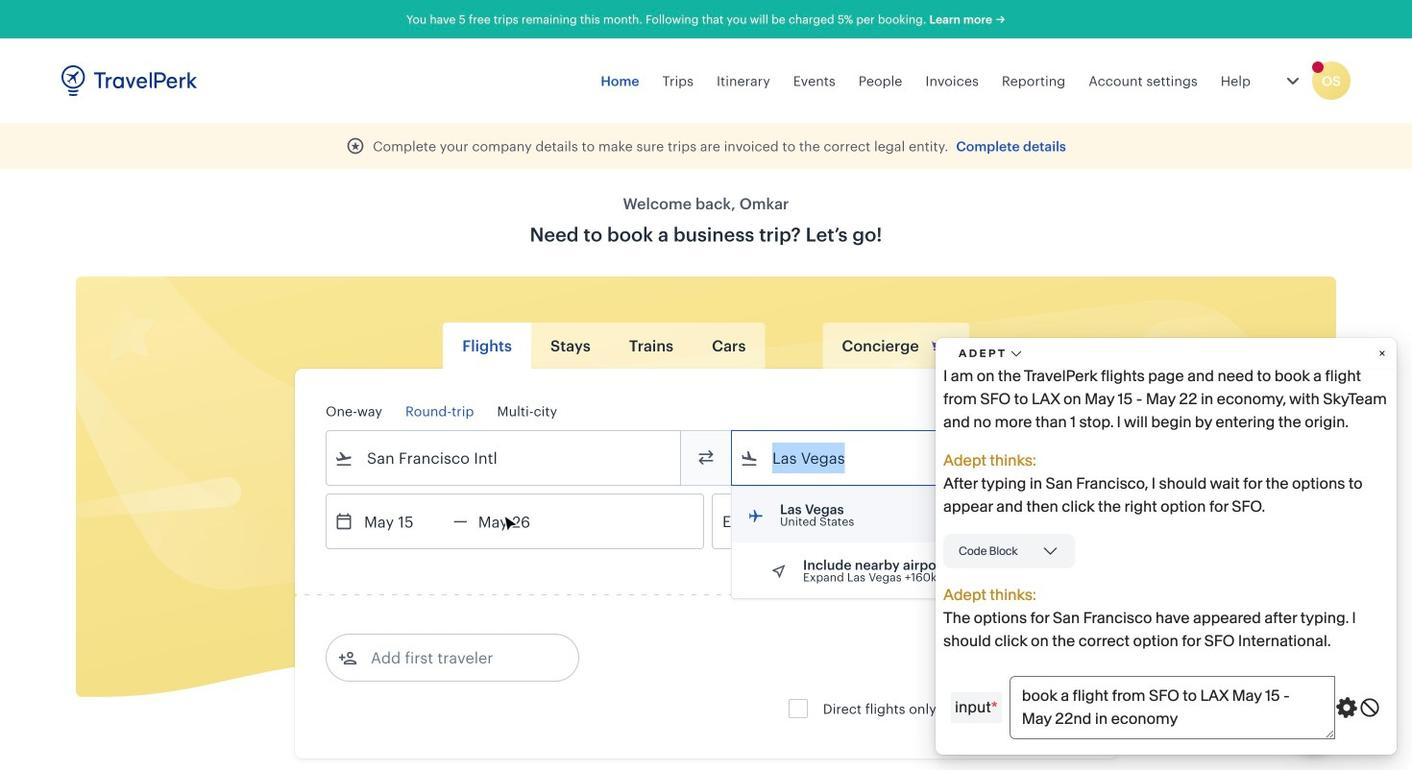 Task type: locate. For each thing, give the bounding box(es) containing it.
To search field
[[759, 443, 1061, 474]]

Add first traveler search field
[[358, 643, 557, 674]]

Return text field
[[468, 495, 568, 549]]



Task type: describe. For each thing, give the bounding box(es) containing it.
Depart text field
[[354, 495, 454, 549]]

From search field
[[354, 443, 655, 474]]



Task type: vqa. For each thing, say whether or not it's contained in the screenshot.
the top American Airlines icon
no



